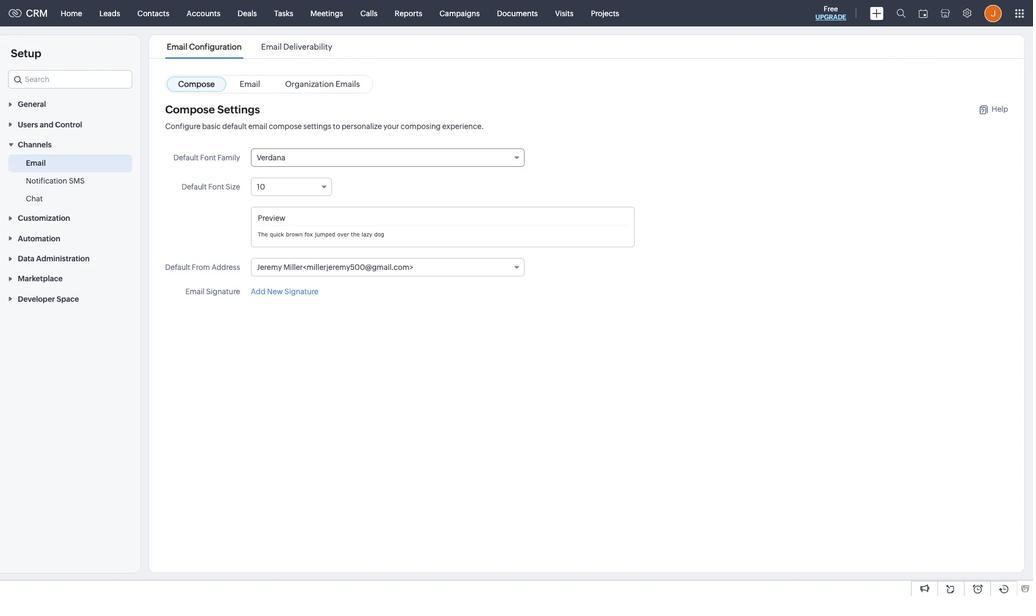 Task type: describe. For each thing, give the bounding box(es) containing it.
upgrade
[[816, 13, 847, 21]]

configure
[[165, 122, 201, 131]]

default for default from address
[[165, 263, 190, 272]]

2 signature from the left
[[284, 287, 319, 296]]

profile image
[[985, 5, 1002, 22]]

preview
[[258, 214, 286, 222]]

deliverability
[[283, 42, 332, 51]]

search element
[[890, 0, 912, 26]]

general
[[18, 100, 46, 109]]

chat link
[[26, 193, 43, 204]]

font for size
[[208, 182, 224, 191]]

quick
[[270, 231, 284, 238]]

settings
[[303, 122, 331, 131]]

profile element
[[978, 0, 1009, 26]]

Verdana field
[[251, 148, 525, 167]]

add new signature
[[251, 287, 319, 296]]

the quick brown fox jumped over the lazy dog
[[258, 231, 384, 238]]

data administration
[[18, 254, 90, 263]]

deals link
[[229, 0, 266, 26]]

developer space
[[18, 295, 79, 303]]

configuration
[[189, 42, 242, 51]]

email deliverability
[[261, 42, 332, 51]]

deals
[[238, 9, 257, 18]]

marketplace button
[[0, 268, 140, 289]]

email for topmost email link
[[240, 79, 260, 89]]

channels button
[[0, 134, 140, 154]]

crm
[[26, 8, 48, 19]]

email configuration
[[167, 42, 242, 51]]

contacts link
[[129, 0, 178, 26]]

default for default font size
[[182, 182, 207, 191]]

tasks link
[[266, 0, 302, 26]]

emails
[[336, 79, 360, 89]]

automation button
[[0, 228, 140, 248]]

default for default font family
[[174, 153, 199, 162]]

jeremy miller<millerjeremy500@gmail.com>
[[257, 263, 413, 272]]

administration
[[36, 254, 90, 263]]

search image
[[897, 9, 906, 18]]

chat
[[26, 194, 43, 203]]

data administration button
[[0, 248, 140, 268]]

organization emails
[[285, 79, 360, 89]]

family
[[218, 153, 240, 162]]

customization
[[18, 214, 70, 223]]

documents link
[[489, 0, 547, 26]]

address
[[212, 263, 240, 272]]

Jeremy Miller<millerjeremy500@gmail.com> field
[[251, 258, 525, 276]]

experience.
[[442, 122, 484, 131]]

10
[[257, 182, 265, 191]]

accounts
[[187, 9, 220, 18]]

developer
[[18, 295, 55, 303]]

the
[[351, 231, 360, 238]]

1 signature from the left
[[206, 287, 240, 296]]

settings
[[217, 103, 260, 116]]

contacts
[[137, 9, 169, 18]]

email for email configuration
[[167, 42, 187, 51]]

0 vertical spatial email link
[[228, 77, 272, 92]]

reports
[[395, 9, 422, 18]]

the
[[258, 231, 268, 238]]

free
[[824, 5, 838, 13]]

data
[[18, 254, 34, 263]]

free upgrade
[[816, 5, 847, 21]]

compose for compose settings
[[165, 103, 215, 116]]

new
[[267, 287, 283, 296]]

projects link
[[582, 0, 628, 26]]

organization
[[285, 79, 334, 89]]

customization button
[[0, 208, 140, 228]]

compose
[[269, 122, 302, 131]]

fox
[[305, 231, 313, 238]]

home link
[[52, 0, 91, 26]]

marketplace
[[18, 274, 63, 283]]

your
[[384, 122, 399, 131]]

1 vertical spatial email link
[[26, 158, 46, 168]]

email inside channels region
[[26, 159, 46, 167]]

reports link
[[386, 0, 431, 26]]

accounts link
[[178, 0, 229, 26]]

help
[[992, 104, 1009, 113]]



Task type: vqa. For each thing, say whether or not it's contained in the screenshot.
denotes
no



Task type: locate. For each thing, give the bounding box(es) containing it.
jumped
[[315, 231, 335, 238]]

users
[[18, 120, 38, 129]]

signature right new
[[284, 287, 319, 296]]

compose up compose settings
[[178, 79, 215, 89]]

email
[[248, 122, 267, 131]]

email left configuration
[[167, 42, 187, 51]]

calendar image
[[919, 9, 928, 18]]

email link
[[228, 77, 272, 92], [26, 158, 46, 168]]

users and control button
[[0, 114, 140, 134]]

personalize
[[342, 122, 382, 131]]

email up settings
[[240, 79, 260, 89]]

1 vertical spatial default
[[182, 182, 207, 191]]

setup
[[11, 47, 41, 59]]

0 vertical spatial compose
[[178, 79, 215, 89]]

font left the size
[[208, 182, 224, 191]]

basic
[[202, 122, 221, 131]]

leads link
[[91, 0, 129, 26]]

1 horizontal spatial email link
[[228, 77, 272, 92]]

email configuration link
[[165, 42, 243, 51]]

default down configure
[[174, 153, 199, 162]]

channels region
[[0, 154, 140, 208]]

default down default font family
[[182, 182, 207, 191]]

compose settings
[[165, 103, 260, 116]]

general button
[[0, 94, 140, 114]]

lazy
[[362, 231, 372, 238]]

1 horizontal spatial signature
[[284, 287, 319, 296]]

email down from
[[185, 287, 205, 296]]

verdana
[[257, 153, 285, 162]]

over
[[337, 231, 349, 238]]

miller<millerjeremy500@gmail.com>
[[284, 263, 413, 272]]

compose for compose
[[178, 79, 215, 89]]

10 field
[[251, 178, 332, 196]]

default left from
[[165, 263, 190, 272]]

email link up settings
[[228, 77, 272, 92]]

campaigns link
[[431, 0, 489, 26]]

documents
[[497, 9, 538, 18]]

jeremy
[[257, 263, 282, 272]]

add
[[251, 287, 266, 296]]

leads
[[99, 9, 120, 18]]

1 vertical spatial font
[[208, 182, 224, 191]]

meetings
[[311, 9, 343, 18]]

notification
[[26, 177, 67, 185]]

compose link
[[167, 77, 226, 92]]

composing
[[401, 122, 441, 131]]

developer space button
[[0, 289, 140, 309]]

notification sms
[[26, 177, 85, 185]]

control
[[55, 120, 82, 129]]

compose
[[178, 79, 215, 89], [165, 103, 215, 116]]

2 vertical spatial default
[[165, 263, 190, 272]]

calls link
[[352, 0, 386, 26]]

font
[[200, 153, 216, 162], [208, 182, 224, 191]]

notification sms link
[[26, 175, 85, 186]]

organization emails link
[[274, 77, 371, 92]]

brown
[[286, 231, 303, 238]]

campaigns
[[440, 9, 480, 18]]

list containing email configuration
[[157, 35, 342, 58]]

space
[[57, 295, 79, 303]]

crm link
[[9, 8, 48, 19]]

configure basic default email compose settings to personalize your composing experience.
[[165, 122, 484, 131]]

0 vertical spatial default
[[174, 153, 199, 162]]

email for email signature
[[185, 287, 205, 296]]

None field
[[8, 70, 132, 89]]

dog
[[374, 231, 384, 238]]

email down 'tasks' link
[[261, 42, 282, 51]]

1 vertical spatial compose
[[165, 103, 215, 116]]

create menu image
[[870, 7, 884, 20]]

0 horizontal spatial signature
[[206, 287, 240, 296]]

default from address
[[165, 263, 240, 272]]

home
[[61, 9, 82, 18]]

visits link
[[547, 0, 582, 26]]

Search text field
[[9, 71, 132, 88]]

tasks
[[274, 9, 293, 18]]

visits
[[555, 9, 574, 18]]

compose up configure
[[165, 103, 215, 116]]

default font size
[[182, 182, 240, 191]]

email for email deliverability
[[261, 42, 282, 51]]

default
[[222, 122, 247, 131]]

to
[[333, 122, 340, 131]]

calls
[[361, 9, 378, 18]]

email deliverability link
[[260, 42, 334, 51]]

list
[[157, 35, 342, 58]]

email link down channels
[[26, 158, 46, 168]]

0 vertical spatial font
[[200, 153, 216, 162]]

default
[[174, 153, 199, 162], [182, 182, 207, 191], [165, 263, 190, 272]]

and
[[40, 120, 53, 129]]

font left family
[[200, 153, 216, 162]]

create menu element
[[864, 0, 890, 26]]

email
[[167, 42, 187, 51], [261, 42, 282, 51], [240, 79, 260, 89], [26, 159, 46, 167], [185, 287, 205, 296]]

size
[[226, 182, 240, 191]]

0 horizontal spatial email link
[[26, 158, 46, 168]]

email signature
[[185, 287, 240, 296]]

channels
[[18, 140, 52, 149]]

automation
[[18, 234, 60, 243]]

signature down the address
[[206, 287, 240, 296]]

default font family
[[174, 153, 240, 162]]

font for family
[[200, 153, 216, 162]]

email down channels
[[26, 159, 46, 167]]

from
[[192, 263, 210, 272]]

meetings link
[[302, 0, 352, 26]]

users and control
[[18, 120, 82, 129]]

sms
[[69, 177, 85, 185]]



